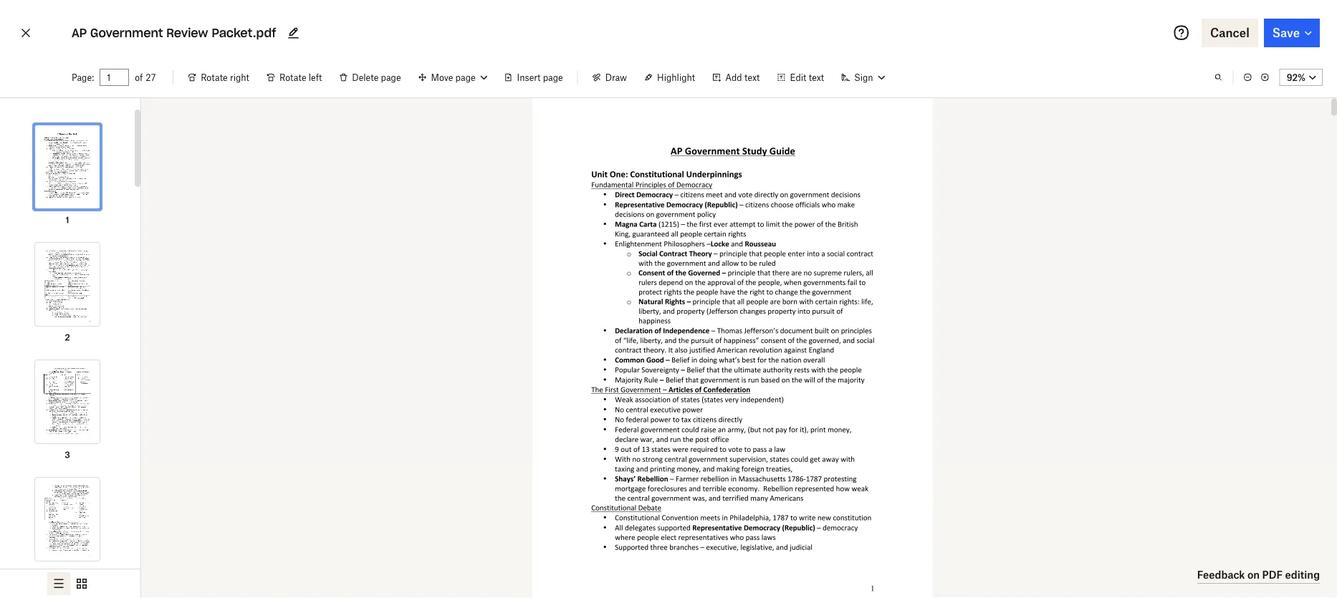 Task type: locate. For each thing, give the bounding box(es) containing it.
cancel
[[1211, 26, 1250, 40]]

page right the insert
[[543, 72, 563, 83]]

rotate for rotate right
[[201, 72, 228, 83]]

None number field
[[107, 72, 122, 83]]

rotate left
[[279, 72, 322, 83]]

page for insert page
[[543, 72, 563, 83]]

1 horizontal spatial rotate
[[279, 72, 306, 83]]

text
[[745, 72, 760, 83], [809, 72, 824, 83]]

rotate left right at left top
[[201, 72, 228, 83]]

feedback on pdf editing
[[1197, 569, 1320, 581]]

rotate
[[201, 72, 228, 83], [279, 72, 306, 83]]

92% button
[[1280, 69, 1323, 86]]

review
[[167, 25, 208, 40]]

text right edit at right
[[809, 72, 824, 83]]

1 text from the left
[[745, 72, 760, 83]]

2 rotate from the left
[[279, 72, 306, 83]]

page 2. selectable thumbnail preview element
[[22, 227, 113, 345]]

rotate right
[[201, 72, 249, 83]]

3 page from the left
[[543, 72, 563, 83]]

1 horizontal spatial text
[[809, 72, 824, 83]]

highlight
[[657, 72, 695, 83]]

4
[[65, 567, 70, 578]]

page right delete
[[381, 72, 401, 83]]

draw button
[[584, 66, 636, 89]]

1 horizontal spatial page
[[456, 72, 476, 83]]

of
[[135, 72, 143, 83]]

save button
[[1264, 19, 1320, 47]]

page
[[381, 72, 401, 83], [456, 72, 476, 83], [543, 72, 563, 83]]

page inside popup button
[[456, 72, 476, 83]]

insert page
[[517, 72, 563, 83]]

0 horizontal spatial text
[[745, 72, 760, 83]]

page 3. selectable thumbnail preview element
[[22, 345, 113, 462]]

0 horizontal spatial rotate
[[201, 72, 228, 83]]

save
[[1273, 26, 1300, 40]]

move
[[431, 72, 453, 83]]

option group
[[0, 569, 140, 598]]

1 page from the left
[[381, 72, 401, 83]]

2
[[65, 332, 70, 343]]

1 rotate from the left
[[201, 72, 228, 83]]

delete
[[352, 72, 379, 83]]

edit text
[[790, 72, 824, 83]]

1
[[66, 215, 69, 225]]

page right "move"
[[456, 72, 476, 83]]

text right add
[[745, 72, 760, 83]]

0 horizontal spatial page
[[381, 72, 401, 83]]

move page button
[[410, 66, 496, 89]]

text for edit text
[[809, 72, 824, 83]]

delete page button
[[331, 66, 410, 89]]

2 text from the left
[[809, 72, 824, 83]]

sign
[[854, 72, 873, 83]]

rotate left left
[[279, 72, 306, 83]]

2 page from the left
[[456, 72, 476, 83]]

left
[[309, 72, 322, 83]]

2 horizontal spatial page
[[543, 72, 563, 83]]



Task type: describe. For each thing, give the bounding box(es) containing it.
Button to change sidebar list view to grid view radio
[[70, 573, 93, 596]]

page 1. selected thumbnail preview element
[[22, 110, 113, 227]]

page 4. selectable thumbnail preview element
[[22, 462, 113, 580]]

pdf
[[1263, 569, 1283, 581]]

move page
[[431, 72, 476, 83]]

ap government review packet.pdf
[[72, 25, 276, 40]]

text for add text
[[745, 72, 760, 83]]

edit text button
[[769, 66, 833, 89]]

sign button
[[833, 66, 893, 89]]

insert page button
[[496, 66, 572, 89]]

3
[[65, 450, 70, 460]]

ap
[[72, 25, 87, 40]]

draw
[[605, 72, 627, 83]]

page 5. selectable thumbnail preview image
[[22, 580, 113, 598]]

insert
[[517, 72, 541, 83]]

highlight button
[[636, 66, 704, 89]]

add text
[[725, 72, 760, 83]]

of 27
[[135, 72, 156, 83]]

editing
[[1285, 569, 1320, 581]]

rotate left button
[[258, 66, 331, 89]]

add
[[725, 72, 742, 83]]

rotate for rotate left
[[279, 72, 306, 83]]

page for delete page
[[381, 72, 401, 83]]

page for move page
[[456, 72, 476, 83]]

92%
[[1287, 72, 1306, 83]]

add text button
[[704, 66, 769, 89]]

feedback
[[1197, 569, 1245, 581]]

27
[[146, 72, 156, 83]]

government
[[90, 25, 163, 40]]

packet.pdf
[[212, 25, 276, 40]]

cancel button
[[1202, 19, 1258, 47]]

delete page
[[352, 72, 401, 83]]

cancel image
[[17, 22, 34, 44]]

right
[[230, 72, 249, 83]]

rotate right button
[[179, 66, 258, 89]]

feedback on pdf editing button
[[1197, 567, 1320, 584]]

page:
[[72, 72, 94, 83]]

on
[[1248, 569, 1260, 581]]

Button to change sidebar grid view to list view radio
[[47, 573, 70, 596]]

edit
[[790, 72, 807, 83]]



Task type: vqa. For each thing, say whether or not it's contained in the screenshot.
Rotate left
yes



